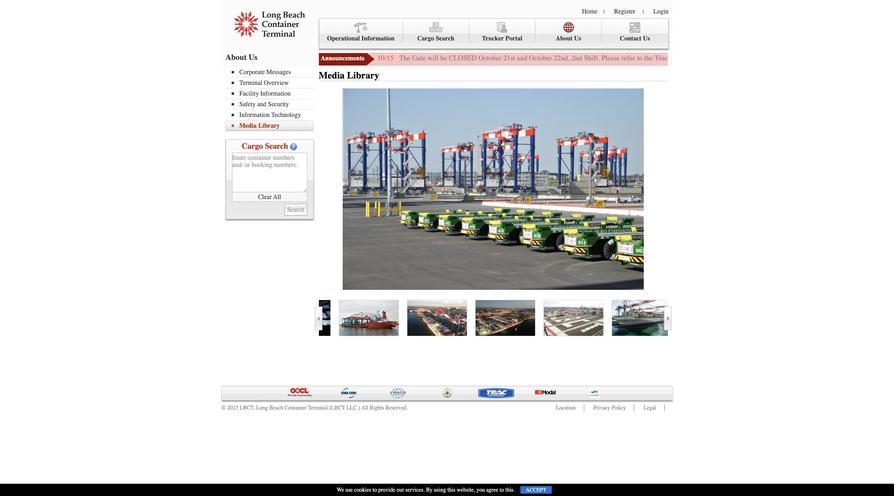 Task type: vqa. For each thing, say whether or not it's contained in the screenshot.
Clear All
yes



Task type: describe. For each thing, give the bounding box(es) containing it.
cookies
[[354, 487, 371, 493]]

use
[[345, 487, 353, 493]]

terminal inside corporate messages terminal overview facility information safety and security information technology media library
[[239, 79, 262, 86]]

0 horizontal spatial about
[[226, 53, 247, 62]]

accept
[[526, 487, 546, 493]]

location
[[556, 405, 576, 411]]

truck
[[655, 54, 671, 62]]

we
[[337, 487, 344, 493]]

contact us
[[620, 35, 650, 42]]

media library link
[[231, 122, 313, 129]]

media inside corporate messages terminal overview facility information safety and security information technology media library
[[239, 122, 257, 129]]

menu bar containing operational information
[[319, 18, 669, 49]]

clear
[[258, 193, 272, 201]]

home
[[582, 8, 598, 15]]

2 gate from the left
[[673, 54, 687, 62]]

will
[[427, 54, 439, 62]]

operational information link
[[319, 21, 403, 43]]

please
[[602, 54, 620, 62]]

media library
[[319, 70, 379, 81]]

contact
[[620, 35, 641, 42]]

corporate
[[239, 69, 265, 76]]

privacy
[[593, 405, 610, 411]]

2nd
[[572, 54, 582, 62]]

shift.
[[584, 54, 600, 62]]

this.
[[505, 487, 515, 493]]

web
[[708, 54, 720, 62]]

2 for from the left
[[802, 54, 810, 62]]

long
[[256, 405, 268, 411]]

further
[[747, 54, 766, 62]]

facility
[[239, 90, 259, 97]]

week.
[[823, 54, 840, 62]]

technology
[[271, 111, 301, 119]]

2 the from the left
[[812, 54, 821, 62]]

cargo search link
[[403, 21, 469, 43]]

0 vertical spatial library
[[347, 70, 379, 81]]

by
[[426, 487, 433, 493]]

10/15 the gate will be closed october 21st and october 22nd, 2nd shift. please refer to the truck gate hours web page for further gate details for the week.
[[377, 54, 840, 62]]

rights
[[370, 405, 384, 411]]

legal
[[644, 405, 656, 411]]

1 horizontal spatial about us
[[556, 35, 581, 42]]

1 vertical spatial cargo search
[[242, 142, 288, 151]]

refer
[[622, 54, 635, 62]]

1 vertical spatial about us
[[226, 53, 257, 62]]

1 horizontal spatial media
[[319, 70, 345, 81]]

beach
[[269, 405, 283, 411]]

Enter container numbers and/ or booking numbers.  text field
[[232, 153, 307, 192]]

agree
[[486, 487, 498, 493]]

clear all button
[[232, 192, 307, 202]]

2 | from the left
[[643, 8, 644, 15]]

1 vertical spatial terminal
[[308, 405, 328, 411]]

this
[[447, 487, 455, 493]]

be
[[440, 54, 447, 62]]

privacy policy link
[[593, 405, 626, 411]]

search inside menu bar
[[436, 35, 454, 42]]

©
[[222, 405, 226, 411]]

us for 'contact us' link
[[643, 35, 650, 42]]

website,
[[457, 487, 475, 493]]

1 the from the left
[[644, 54, 653, 62]]

provide
[[378, 487, 395, 493]]

clear all
[[258, 193, 281, 201]]

menu bar containing corporate messages
[[226, 68, 317, 131]]

corporate messages terminal overview facility information safety and security information technology media library
[[239, 69, 301, 129]]

gate
[[768, 54, 780, 62]]

portal
[[506, 35, 522, 42]]

0 horizontal spatial us
[[249, 53, 257, 62]]

1 for from the left
[[737, 54, 745, 62]]

information inside operational information link
[[361, 35, 395, 42]]

hours
[[688, 54, 706, 62]]

terminal overview link
[[231, 79, 313, 86]]

1 horizontal spatial about
[[556, 35, 573, 42]]

1 horizontal spatial cargo search
[[417, 35, 454, 42]]

cargo inside menu bar
[[417, 35, 434, 42]]

(lbct
[[329, 405, 345, 411]]

the
[[399, 54, 410, 62]]

accept button
[[520, 486, 552, 494]]



Task type: locate. For each thing, give the bounding box(es) containing it.
closed
[[449, 54, 477, 62]]

0 vertical spatial about
[[556, 35, 573, 42]]

0 horizontal spatial for
[[737, 54, 745, 62]]

1 horizontal spatial library
[[347, 70, 379, 81]]

1 horizontal spatial october
[[529, 54, 552, 62]]

us up the corporate
[[249, 53, 257, 62]]

None submit
[[284, 204, 307, 216]]

overview
[[264, 79, 289, 86]]

cargo search down media library link
[[242, 142, 288, 151]]

2 horizontal spatial to
[[637, 54, 642, 62]]

media down safety
[[239, 122, 257, 129]]

to right refer at the right of the page
[[637, 54, 642, 62]]

policy
[[612, 405, 626, 411]]

register link
[[614, 8, 635, 15]]

operational
[[327, 35, 360, 42]]

1 vertical spatial all
[[361, 405, 368, 411]]

1 horizontal spatial for
[[802, 54, 810, 62]]

about us
[[556, 35, 581, 42], [226, 53, 257, 62]]

you
[[477, 487, 485, 493]]

1 horizontal spatial |
[[643, 8, 644, 15]]

0 vertical spatial about us
[[556, 35, 581, 42]]

we use cookies to provide our services. by using this website, you agree to this.
[[337, 487, 515, 493]]

for
[[737, 54, 745, 62], [802, 54, 810, 62]]

to left this.
[[500, 487, 504, 493]]

all right llc.)
[[361, 405, 368, 411]]

| right home link
[[603, 8, 605, 15]]

login link
[[653, 8, 669, 15]]

library
[[347, 70, 379, 81], [258, 122, 280, 129]]

0 horizontal spatial media
[[239, 122, 257, 129]]

1 horizontal spatial search
[[436, 35, 454, 42]]

to
[[637, 54, 642, 62], [373, 487, 377, 493], [500, 487, 504, 493]]

library down information technology link
[[258, 122, 280, 129]]

10/15
[[377, 54, 394, 62]]

0 horizontal spatial to
[[373, 487, 377, 493]]

security
[[268, 101, 289, 108]]

0 horizontal spatial about us
[[226, 53, 257, 62]]

login
[[653, 8, 669, 15]]

terminal
[[239, 79, 262, 86], [308, 405, 328, 411]]

privacy policy
[[593, 405, 626, 411]]

1 horizontal spatial to
[[500, 487, 504, 493]]

details
[[782, 54, 800, 62]]

for right details
[[802, 54, 810, 62]]

cargo search up will
[[417, 35, 454, 42]]

services.
[[405, 487, 425, 493]]

safety
[[239, 101, 256, 108]]

our
[[397, 487, 404, 493]]

1 horizontal spatial the
[[812, 54, 821, 62]]

1 horizontal spatial cargo
[[417, 35, 434, 42]]

search
[[436, 35, 454, 42], [265, 142, 288, 151]]

page
[[721, 54, 735, 62]]

safety and security link
[[231, 101, 313, 108]]

library down announcements
[[347, 70, 379, 81]]

© 2023 lbct, long beach container terminal (lbct llc.) all rights reserved.
[[222, 405, 408, 411]]

1 vertical spatial information
[[260, 90, 291, 97]]

us right contact
[[643, 35, 650, 42]]

and
[[517, 54, 527, 62], [257, 101, 266, 108]]

cargo
[[417, 35, 434, 42], [242, 142, 263, 151]]

0 horizontal spatial all
[[273, 193, 281, 201]]

all inside button
[[273, 193, 281, 201]]

media down announcements
[[319, 70, 345, 81]]

1 vertical spatial media
[[239, 122, 257, 129]]

trucker portal
[[482, 35, 522, 42]]

location link
[[556, 405, 576, 411]]

2 horizontal spatial us
[[643, 35, 650, 42]]

0 horizontal spatial cargo search
[[242, 142, 288, 151]]

21st
[[503, 54, 515, 62]]

0 vertical spatial terminal
[[239, 79, 262, 86]]

information down overview
[[260, 90, 291, 97]]

22nd,
[[554, 54, 570, 62]]

operational information
[[327, 35, 395, 42]]

1 horizontal spatial and
[[517, 54, 527, 62]]

|
[[603, 8, 605, 15], [643, 8, 644, 15]]

1 vertical spatial about
[[226, 53, 247, 62]]

terminal left (lbct on the left bottom of the page
[[308, 405, 328, 411]]

cargo up will
[[417, 35, 434, 42]]

cargo down media library link
[[242, 142, 263, 151]]

corporate messages link
[[231, 69, 313, 76]]

menu bar
[[319, 18, 669, 49], [226, 68, 317, 131]]

about
[[556, 35, 573, 42], [226, 53, 247, 62]]

llc.)
[[346, 405, 360, 411]]

about up "22nd,"
[[556, 35, 573, 42]]

1 horizontal spatial menu bar
[[319, 18, 669, 49]]

trucker portal link
[[469, 21, 536, 43]]

0 vertical spatial cargo search
[[417, 35, 454, 42]]

information
[[361, 35, 395, 42], [260, 90, 291, 97], [239, 111, 270, 119]]

1 horizontal spatial gate
[[673, 54, 687, 62]]

and right 21st at the top right
[[517, 54, 527, 62]]

| left login link
[[643, 8, 644, 15]]

0 horizontal spatial and
[[257, 101, 266, 108]]

0 vertical spatial cargo
[[417, 35, 434, 42]]

2 vertical spatial information
[[239, 111, 270, 119]]

lbct,
[[240, 405, 255, 411]]

trucker
[[482, 35, 504, 42]]

search up be
[[436, 35, 454, 42]]

library inside corporate messages terminal overview facility information safety and security information technology media library
[[258, 122, 280, 129]]

0 horizontal spatial october
[[478, 54, 501, 62]]

0 horizontal spatial cargo
[[242, 142, 263, 151]]

the
[[644, 54, 653, 62], [812, 54, 821, 62]]

register
[[614, 8, 635, 15]]

october left "22nd,"
[[529, 54, 552, 62]]

october
[[478, 54, 501, 62], [529, 54, 552, 62]]

0 horizontal spatial library
[[258, 122, 280, 129]]

legal link
[[644, 405, 656, 411]]

contact us link
[[602, 21, 668, 43]]

0 horizontal spatial the
[[644, 54, 653, 62]]

home link
[[582, 8, 598, 15]]

0 vertical spatial menu bar
[[319, 18, 669, 49]]

to right cookies
[[373, 487, 377, 493]]

1 vertical spatial library
[[258, 122, 280, 129]]

1 horizontal spatial terminal
[[308, 405, 328, 411]]

and inside corporate messages terminal overview facility information safety and security information technology media library
[[257, 101, 266, 108]]

us up 2nd
[[574, 35, 581, 42]]

gate right truck
[[673, 54, 687, 62]]

reserved.
[[386, 405, 408, 411]]

container
[[285, 405, 306, 411]]

2 october from the left
[[529, 54, 552, 62]]

0 vertical spatial search
[[436, 35, 454, 42]]

0 vertical spatial information
[[361, 35, 395, 42]]

1 horizontal spatial us
[[574, 35, 581, 42]]

1 october from the left
[[478, 54, 501, 62]]

us for about us link
[[574, 35, 581, 42]]

facility information link
[[231, 90, 313, 97]]

for right page
[[737, 54, 745, 62]]

and right safety
[[257, 101, 266, 108]]

1 gate from the left
[[412, 54, 426, 62]]

information down safety
[[239, 111, 270, 119]]

gate right the
[[412, 54, 426, 62]]

using
[[434, 487, 446, 493]]

1 horizontal spatial all
[[361, 405, 368, 411]]

about us up the corporate
[[226, 53, 257, 62]]

2023
[[227, 405, 238, 411]]

about us link
[[536, 21, 602, 43]]

0 horizontal spatial gate
[[412, 54, 426, 62]]

announcements
[[321, 55, 364, 62]]

1 vertical spatial search
[[265, 142, 288, 151]]

about us up "22nd,"
[[556, 35, 581, 42]]

search down media library link
[[265, 142, 288, 151]]

messages
[[266, 69, 291, 76]]

0 vertical spatial media
[[319, 70, 345, 81]]

the left week.
[[812, 54, 821, 62]]

0 horizontal spatial |
[[603, 8, 605, 15]]

1 | from the left
[[603, 8, 605, 15]]

1 vertical spatial menu bar
[[226, 68, 317, 131]]

1 vertical spatial and
[[257, 101, 266, 108]]

all right clear
[[273, 193, 281, 201]]

all
[[273, 193, 281, 201], [361, 405, 368, 411]]

0 vertical spatial all
[[273, 193, 281, 201]]

gate
[[412, 54, 426, 62], [673, 54, 687, 62]]

0 horizontal spatial terminal
[[239, 79, 262, 86]]

information technology link
[[231, 111, 313, 119]]

1 vertical spatial cargo
[[242, 142, 263, 151]]

the left truck
[[644, 54, 653, 62]]

information up 10/15
[[361, 35, 395, 42]]

about up the corporate
[[226, 53, 247, 62]]

october left 21st at the top right
[[478, 54, 501, 62]]

media
[[319, 70, 345, 81], [239, 122, 257, 129]]

cargo search
[[417, 35, 454, 42], [242, 142, 288, 151]]

0 horizontal spatial menu bar
[[226, 68, 317, 131]]

0 horizontal spatial search
[[265, 142, 288, 151]]

us
[[574, 35, 581, 42], [643, 35, 650, 42], [249, 53, 257, 62]]

terminal down the corporate
[[239, 79, 262, 86]]

0 vertical spatial and
[[517, 54, 527, 62]]



